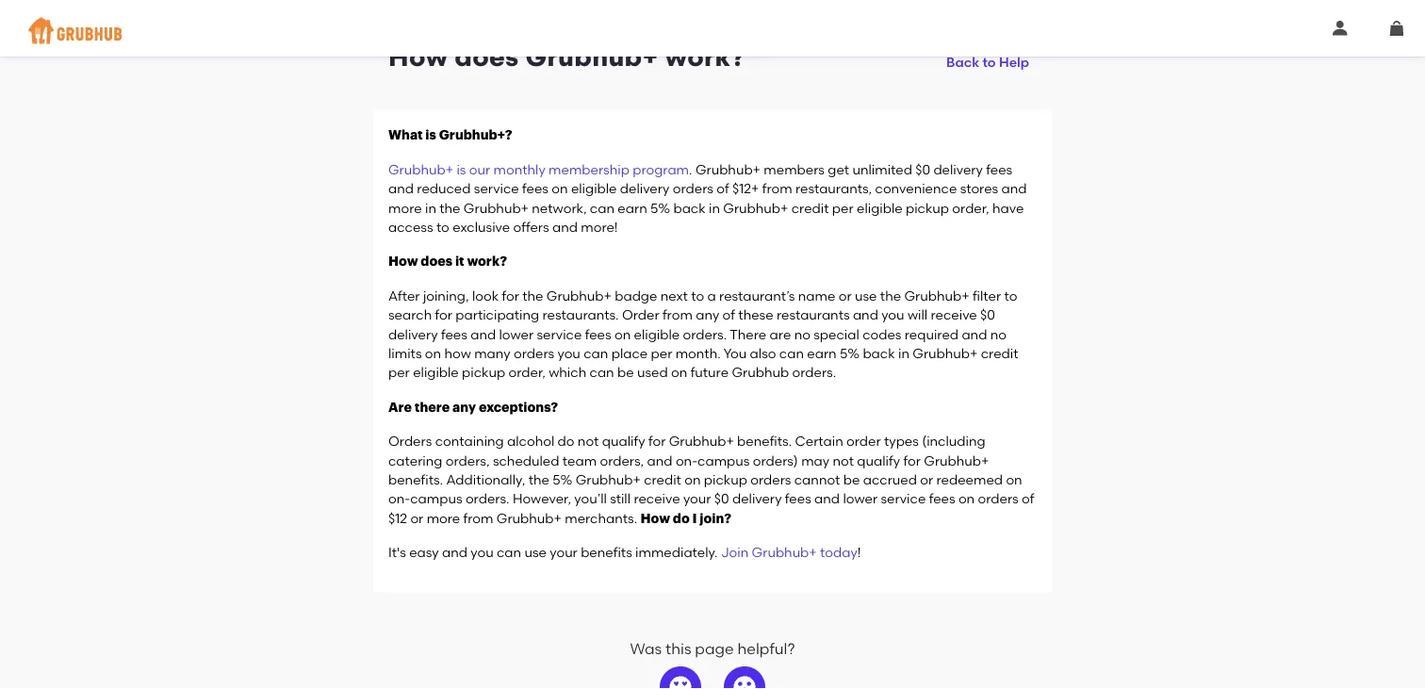Task type: locate. For each thing, give the bounding box(es) containing it.
0 horizontal spatial do
[[558, 433, 575, 449]]

any inside "after joining, look for the grubhub+ badge next to a restaurant's name or use the grubhub+ filter to search for participating restaurants. order from any of these restaurants and you will receive $0 delivery fees and lower service fees on eligible orders. there are no special codes required and no limits on how many orders you can place per month. you also can earn 5% back in grubhub+ credit per eligible pickup order, which can be used on future grubhub orders."
[[696, 307, 720, 323]]

a
[[708, 288, 716, 304]]

lower
[[499, 326, 534, 342], [844, 491, 878, 507]]

credit down 'filter' in the top of the page
[[981, 345, 1019, 361]]

credit inside . grubhub+ members get unlimited $0 delivery fees and reduced service fees on eligible delivery orders of $12+ from restaurants, convenience stores and more in the grubhub+ network, can earn 5% back in grubhub+ credit per eligible pickup order, have access to exclusive offers and more!
[[792, 200, 829, 216]]

you right easy
[[471, 545, 494, 561]]

your
[[684, 491, 711, 507], [550, 545, 578, 561]]

orders. down the special
[[793, 364, 837, 381]]

1 horizontal spatial back
[[863, 345, 896, 361]]

from inside the orders containing alcohol do not qualify for grubhub+ benefits. certain order types (including catering orders, scheduled team orders, and on-campus orders) may not qualify for grubhub+ benefits. additionally, the 5% grubhub+ credit on pickup orders cannot be accrued or redeemed on on-campus orders. however, you'll still receive your $0 delivery fees and lower service fees on orders of $12 or more from grubhub+ merchants.
[[464, 510, 494, 526]]

any right 'there' on the bottom of the page
[[453, 401, 476, 414]]

1 vertical spatial your
[[550, 545, 578, 561]]

0 horizontal spatial lower
[[499, 326, 534, 342]]

how for how does it work?
[[389, 255, 418, 268]]

any down a
[[696, 307, 720, 323]]

from down next
[[663, 307, 693, 323]]

are
[[389, 401, 412, 414]]

1 horizontal spatial not
[[833, 453, 854, 469]]

from
[[763, 181, 793, 197], [663, 307, 693, 323], [464, 510, 494, 526]]

1 vertical spatial campus
[[410, 491, 463, 507]]

1 vertical spatial 5%
[[840, 345, 860, 361]]

1 vertical spatial not
[[833, 453, 854, 469]]

from inside "after joining, look for the grubhub+ badge next to a restaurant's name or use the grubhub+ filter to search for participating restaurants. order from any of these restaurants and you will receive $0 delivery fees and lower service fees on eligible orders. there are no special codes required and no limits on how many orders you can place per month. you also can earn 5% back in grubhub+ credit per eligible pickup order, which can be used on future grubhub orders."
[[663, 307, 693, 323]]

1 vertical spatial how
[[389, 255, 418, 268]]

lower down accrued
[[844, 491, 878, 507]]

1 vertical spatial earn
[[808, 345, 837, 361]]

1 vertical spatial use
[[525, 545, 547, 561]]

is for grubhub+
[[457, 162, 466, 178]]

can inside . grubhub+ members get unlimited $0 delivery fees and reduced service fees on eligible delivery orders of $12+ from restaurants, convenience stores and more in the grubhub+ network, can earn 5% back in grubhub+ credit per eligible pickup order, have access to exclusive offers and more!
[[590, 200, 615, 216]]

on- up $12
[[389, 491, 410, 507]]

pickup inside . grubhub+ members get unlimited $0 delivery fees and reduced service fees on eligible delivery orders of $12+ from restaurants, convenience stores and more in the grubhub+ network, can earn 5% back in grubhub+ credit per eligible pickup order, have access to exclusive offers and more!
[[906, 200, 950, 216]]

5% down 'team' on the bottom of page
[[553, 472, 573, 488]]

how for how does grubhub+ work?
[[389, 40, 448, 72]]

you up which
[[558, 345, 581, 361]]

pickup inside the orders containing alcohol do not qualify for grubhub+ benefits. certain order types (including catering orders, scheduled team orders, and on-campus orders) may not qualify for grubhub+ benefits. additionally, the 5% grubhub+ credit on pickup orders cannot be accrued or redeemed on on-campus orders. however, you'll still receive your $0 delivery fees and lower service fees on orders of $12 or more from grubhub+ merchants.
[[704, 472, 748, 488]]

2 vertical spatial 5%
[[553, 472, 573, 488]]

2 horizontal spatial in
[[899, 345, 910, 361]]

back inside . grubhub+ members get unlimited $0 delivery fees and reduced service fees on eligible delivery orders of $12+ from restaurants, convenience stores and more in the grubhub+ network, can earn 5% back in grubhub+ credit per eligible pickup order, have access to exclusive offers and more!
[[674, 200, 706, 216]]

earn down the special
[[808, 345, 837, 361]]

catering
[[389, 453, 443, 469]]

1 horizontal spatial benefits.
[[738, 433, 792, 449]]

on up "network," at the left of the page
[[552, 181, 568, 197]]

back
[[674, 200, 706, 216], [863, 345, 896, 361]]

does up grubhub+?
[[455, 40, 519, 72]]

0 vertical spatial on-
[[676, 453, 698, 469]]

of
[[717, 181, 730, 197], [723, 307, 736, 323], [1022, 491, 1035, 507]]

1 vertical spatial service
[[537, 326, 582, 342]]

fees up how
[[441, 326, 468, 342]]

0 horizontal spatial service
[[474, 181, 519, 197]]

0 horizontal spatial pickup
[[462, 364, 506, 381]]

and down "network," at the left of the page
[[553, 219, 578, 235]]

0 horizontal spatial on-
[[389, 491, 410, 507]]

used
[[637, 364, 668, 381]]

more
[[389, 200, 422, 216], [427, 510, 460, 526]]

use
[[855, 288, 878, 304], [525, 545, 547, 561]]

1 vertical spatial pickup
[[462, 364, 506, 381]]

does left it
[[421, 255, 453, 268]]

merchants.
[[565, 510, 638, 526]]

for down types at the bottom right of page
[[904, 453, 921, 469]]

the up however,
[[529, 472, 550, 488]]

today
[[820, 545, 858, 561]]

orders up which
[[514, 345, 555, 361]]

there
[[730, 326, 767, 342]]

1 horizontal spatial or
[[839, 288, 852, 304]]

1 horizontal spatial 5%
[[651, 200, 671, 216]]

fees up stores
[[987, 162, 1013, 178]]

or right accrued
[[921, 472, 934, 488]]

0 horizontal spatial orders.
[[466, 491, 510, 507]]

does
[[455, 40, 519, 72], [421, 255, 453, 268]]

orders down .
[[673, 181, 714, 197]]

of inside . grubhub+ members get unlimited $0 delivery fees and reduced service fees on eligible delivery orders of $12+ from restaurants, convenience stores and more in the grubhub+ network, can earn 5% back in grubhub+ credit per eligible pickup order, have access to exclusive offers and more!
[[717, 181, 730, 197]]

additionally,
[[446, 472, 526, 488]]

1 horizontal spatial service
[[537, 326, 582, 342]]

0 horizontal spatial does
[[421, 255, 453, 268]]

per down "limits"
[[389, 364, 410, 381]]

offers
[[513, 219, 549, 235]]

2 horizontal spatial per
[[833, 200, 854, 216]]

look
[[472, 288, 499, 304]]

can up more!
[[590, 200, 615, 216]]

benefits. up orders)
[[738, 433, 792, 449]]

1 vertical spatial credit
[[981, 345, 1019, 361]]

benefits.
[[738, 433, 792, 449], [389, 472, 443, 488]]

is left our
[[457, 162, 466, 178]]

special
[[814, 326, 860, 342]]

the
[[440, 200, 461, 216], [523, 288, 544, 304], [881, 288, 902, 304], [529, 472, 550, 488]]

0 vertical spatial campus
[[698, 453, 750, 469]]

2 vertical spatial pickup
[[704, 472, 748, 488]]

order, up exceptions?
[[509, 364, 546, 381]]

how up after
[[389, 255, 418, 268]]

on-
[[676, 453, 698, 469], [389, 491, 410, 507]]

more up easy
[[427, 510, 460, 526]]

1 vertical spatial be
[[844, 472, 860, 488]]

redeemed
[[937, 472, 1003, 488]]

$12
[[389, 510, 407, 526]]

how up what
[[389, 40, 448, 72]]

1 horizontal spatial in
[[709, 200, 720, 216]]

orders
[[673, 181, 714, 197], [514, 345, 555, 361], [751, 472, 792, 488], [978, 491, 1019, 507]]

how
[[389, 40, 448, 72], [389, 255, 418, 268], [641, 512, 671, 525]]

from down members
[[763, 181, 793, 197]]

on inside . grubhub+ members get unlimited $0 delivery fees and reduced service fees on eligible delivery orders of $12+ from restaurants, convenience stores and more in the grubhub+ network, can earn 5% back in grubhub+ credit per eligible pickup order, have access to exclusive offers and more!
[[552, 181, 568, 197]]

1 vertical spatial $0
[[981, 307, 996, 323]]

order
[[847, 433, 881, 449]]

limits
[[389, 345, 422, 361]]

qualify up accrued
[[858, 453, 901, 469]]

1 horizontal spatial no
[[991, 326, 1007, 342]]

can down however,
[[497, 545, 522, 561]]

2 vertical spatial how
[[641, 512, 671, 525]]

0 vertical spatial orders.
[[683, 326, 727, 342]]

5% down the special
[[840, 345, 860, 361]]

0 horizontal spatial work?
[[467, 255, 507, 268]]

pickup down many
[[462, 364, 506, 381]]

0 vertical spatial do
[[558, 433, 575, 449]]

back
[[947, 54, 980, 70]]

to
[[983, 54, 996, 70], [437, 219, 450, 235], [691, 288, 705, 304], [1005, 288, 1018, 304]]

the inside . grubhub+ members get unlimited $0 delivery fees and reduced service fees on eligible delivery orders of $12+ from restaurants, convenience stores and more in the grubhub+ network, can earn 5% back in grubhub+ credit per eligible pickup order, have access to exclusive offers and more!
[[440, 200, 461, 216]]

2 horizontal spatial you
[[882, 307, 905, 323]]

1 horizontal spatial receive
[[931, 307, 978, 323]]

0 vertical spatial any
[[696, 307, 720, 323]]

0 vertical spatial more
[[389, 200, 422, 216]]

exclusive
[[453, 219, 510, 235]]

orders,
[[446, 453, 490, 469], [600, 453, 644, 469]]

many
[[475, 345, 511, 361]]

may
[[802, 453, 830, 469]]

0 vertical spatial of
[[717, 181, 730, 197]]

fees down grubhub+ is our monthly membership program link on the left top
[[522, 181, 549, 197]]

for
[[502, 288, 519, 304], [435, 307, 453, 323], [649, 433, 666, 449], [904, 453, 921, 469]]

0 vertical spatial be
[[618, 364, 634, 381]]

1 vertical spatial order,
[[509, 364, 546, 381]]

0 horizontal spatial back
[[674, 200, 706, 216]]

are there any exceptions?
[[389, 401, 558, 414]]

members
[[764, 162, 825, 178]]

lower inside the orders containing alcohol do not qualify for grubhub+ benefits. certain order types (including catering orders, scheduled team orders, and on-campus orders) may not qualify for grubhub+ benefits. additionally, the 5% grubhub+ credit on pickup orders cannot be accrued or redeemed on on-campus orders. however, you'll still receive your $0 delivery fees and lower service fees on orders of $12 or more from grubhub+ merchants.
[[844, 491, 878, 507]]

can left place
[[584, 345, 609, 361]]

delivery inside "after joining, look for the grubhub+ badge next to a restaurant's name or use the grubhub+ filter to search for participating restaurants. order from any of these restaurants and you will receive $0 delivery fees and lower service fees on eligible orders. there are no special codes required and no limits on how many orders you can place per month. you also can earn 5% back in grubhub+ credit per eligible pickup order, which can be used on future grubhub orders."
[[389, 326, 438, 342]]

pickup down convenience
[[906, 200, 950, 216]]

2 horizontal spatial $0
[[981, 307, 996, 323]]

participating
[[456, 307, 540, 323]]

how left i
[[641, 512, 671, 525]]

or
[[839, 288, 852, 304], [921, 472, 934, 488], [411, 510, 424, 526]]

program
[[633, 162, 689, 178]]

credit inside "after joining, look for the grubhub+ badge next to a restaurant's name or use the grubhub+ filter to search for participating restaurants. order from any of these restaurants and you will receive $0 delivery fees and lower service fees on eligible orders. there are no special codes required and no limits on how many orders you can place per month. you also can earn 5% back in grubhub+ credit per eligible pickup order, which can be used on future grubhub orders."
[[981, 345, 1019, 361]]

0 horizontal spatial or
[[411, 510, 424, 526]]

your up i
[[684, 491, 711, 507]]

page
[[695, 639, 734, 658]]

0 horizontal spatial any
[[453, 401, 476, 414]]

0 vertical spatial lower
[[499, 326, 534, 342]]

1 vertical spatial qualify
[[858, 453, 901, 469]]

eligible down order
[[634, 326, 680, 342]]

not right may
[[833, 453, 854, 469]]

orders down redeemed
[[978, 491, 1019, 507]]

1 horizontal spatial does
[[455, 40, 519, 72]]

on
[[552, 181, 568, 197], [615, 326, 631, 342], [425, 345, 441, 361], [671, 364, 688, 381], [685, 472, 701, 488], [1007, 472, 1023, 488], [959, 491, 975, 507]]

0 vertical spatial pickup
[[906, 200, 950, 216]]

5% inside the orders containing alcohol do not qualify for grubhub+ benefits. certain order types (including catering orders, scheduled team orders, and on-campus orders) may not qualify for grubhub+ benefits. additionally, the 5% grubhub+ credit on pickup orders cannot be accrued or redeemed on on-campus orders. however, you'll still receive your $0 delivery fees and lower service fees on orders of $12 or more from grubhub+ merchants.
[[553, 472, 573, 488]]

and up access
[[389, 181, 414, 197]]

1 vertical spatial more
[[427, 510, 460, 526]]

0 vertical spatial qualify
[[602, 433, 646, 449]]

1 horizontal spatial be
[[844, 472, 860, 488]]

1 horizontal spatial do
[[673, 512, 690, 525]]

per
[[833, 200, 854, 216], [651, 345, 673, 361], [389, 364, 410, 381]]

can
[[590, 200, 615, 216], [584, 345, 609, 361], [780, 345, 804, 361], [590, 364, 615, 381], [497, 545, 522, 561]]

1 horizontal spatial pickup
[[704, 472, 748, 488]]

2 horizontal spatial or
[[921, 472, 934, 488]]

cannot
[[795, 472, 841, 488]]

0 vertical spatial earn
[[618, 200, 648, 216]]

1 horizontal spatial earn
[[808, 345, 837, 361]]

5%
[[651, 200, 671, 216], [840, 345, 860, 361], [553, 472, 573, 488]]

receive inside the orders containing alcohol do not qualify for grubhub+ benefits. certain order types (including catering orders, scheduled team orders, and on-campus orders) may not qualify for grubhub+ benefits. additionally, the 5% grubhub+ credit on pickup orders cannot be accrued or redeemed on on-campus orders. however, you'll still receive your $0 delivery fees and lower service fees on orders of $12 or more from grubhub+ merchants.
[[634, 491, 681, 507]]

use down however,
[[525, 545, 547, 561]]

be down place
[[618, 364, 634, 381]]

receive up required
[[931, 307, 978, 323]]

0 horizontal spatial no
[[795, 326, 811, 342]]

order, down stores
[[953, 200, 990, 216]]

do inside the orders containing alcohol do not qualify for grubhub+ benefits. certain order types (including catering orders, scheduled team orders, and on-campus orders) may not qualify for grubhub+ benefits. additionally, the 5% grubhub+ credit on pickup orders cannot be accrued or redeemed on on-campus orders. however, you'll still receive your $0 delivery fees and lower service fees on orders of $12 or more from grubhub+ merchants.
[[558, 433, 575, 449]]

0 horizontal spatial per
[[389, 364, 410, 381]]

receive inside "after joining, look for the grubhub+ badge next to a restaurant's name or use the grubhub+ filter to search for participating restaurants. order from any of these restaurants and you will receive $0 delivery fees and lower service fees on eligible orders. there are no special codes required and no limits on how many orders you can place per month. you also can earn 5% back in grubhub+ credit per eligible pickup order, which can be used on future grubhub orders."
[[931, 307, 978, 323]]

delivery
[[934, 162, 984, 178], [620, 181, 670, 197], [389, 326, 438, 342], [733, 491, 782, 507]]

2 vertical spatial you
[[471, 545, 494, 561]]

1 horizontal spatial credit
[[792, 200, 829, 216]]

use up codes
[[855, 288, 878, 304]]

0 vertical spatial you
[[882, 307, 905, 323]]

the down reduced
[[440, 200, 461, 216]]

in down codes
[[899, 345, 910, 361]]

lower down participating
[[499, 326, 534, 342]]

service
[[474, 181, 519, 197], [537, 326, 582, 342], [881, 491, 926, 507]]

immediately.
[[636, 545, 718, 561]]

1 horizontal spatial per
[[651, 345, 673, 361]]

0 vertical spatial 5%
[[651, 200, 671, 216]]

delivery inside the orders containing alcohol do not qualify for grubhub+ benefits. certain order types (including catering orders, scheduled team orders, and on-campus orders) may not qualify for grubhub+ benefits. additionally, the 5% grubhub+ credit on pickup orders cannot be accrued or redeemed on on-campus orders. however, you'll still receive your $0 delivery fees and lower service fees on orders of $12 or more from grubhub+ merchants.
[[733, 491, 782, 507]]

order,
[[953, 200, 990, 216], [509, 364, 546, 381]]

grubhub logo image
[[28, 12, 123, 50]]

per down restaurants,
[[833, 200, 854, 216]]

how does it work?
[[389, 255, 507, 268]]

5% inside . grubhub+ members get unlimited $0 delivery fees and reduced service fees on eligible delivery orders of $12+ from restaurants, convenience stores and more in the grubhub+ network, can earn 5% back in grubhub+ credit per eligible pickup order, have access to exclusive offers and more!
[[651, 200, 671, 216]]

service down restaurants.
[[537, 326, 582, 342]]

you
[[724, 345, 747, 361]]

0 horizontal spatial use
[[525, 545, 547, 561]]

accrued
[[864, 472, 918, 488]]

delivery down orders)
[[733, 491, 782, 507]]

credit down restaurants,
[[792, 200, 829, 216]]

1 vertical spatial do
[[673, 512, 690, 525]]

grubhub+
[[526, 40, 659, 72], [389, 162, 454, 178], [696, 162, 761, 178], [464, 200, 529, 216], [724, 200, 789, 216], [547, 288, 612, 304], [905, 288, 970, 304], [913, 345, 978, 361], [669, 433, 734, 449], [925, 453, 990, 469], [576, 472, 641, 488], [497, 510, 562, 526], [752, 545, 817, 561]]

campus
[[698, 453, 750, 469], [410, 491, 463, 507]]

monthly
[[494, 162, 546, 178]]

0 vertical spatial your
[[684, 491, 711, 507]]

0 vertical spatial order,
[[953, 200, 990, 216]]

or right name
[[839, 288, 852, 304]]

containing
[[435, 433, 504, 449]]

no down 'filter' in the top of the page
[[991, 326, 1007, 342]]

certain
[[795, 433, 844, 449]]

and up the have
[[1002, 181, 1027, 197]]

to inside . grubhub+ members get unlimited $0 delivery fees and reduced service fees on eligible delivery orders of $12+ from restaurants, convenience stores and more in the grubhub+ network, can earn 5% back in grubhub+ credit per eligible pickup order, have access to exclusive offers and more!
[[437, 219, 450, 235]]

1 horizontal spatial orders,
[[600, 453, 644, 469]]

network,
[[532, 200, 587, 216]]

in up a
[[709, 200, 720, 216]]

from down the additionally, in the left of the page
[[464, 510, 494, 526]]

do left i
[[673, 512, 690, 525]]

on left how
[[425, 345, 441, 361]]

no down restaurants on the top
[[795, 326, 811, 342]]

$0 up join?
[[715, 491, 730, 507]]

service down our
[[474, 181, 519, 197]]

is for what
[[426, 129, 437, 142]]

2 vertical spatial per
[[389, 364, 410, 381]]

eligible down unlimited at top right
[[857, 200, 903, 216]]

1 vertical spatial does
[[421, 255, 453, 268]]

0 vertical spatial how
[[389, 40, 448, 72]]

it
[[455, 255, 465, 268]]

0 vertical spatial $0
[[916, 162, 931, 178]]

orders inside "after joining, look for the grubhub+ badge next to a restaurant's name or use the grubhub+ filter to search for participating restaurants. order from any of these restaurants and you will receive $0 delivery fees and lower service fees on eligible orders. there are no special codes required and no limits on how many orders you can place per month. you also can earn 5% back in grubhub+ credit per eligible pickup order, which can be used on future grubhub orders."
[[514, 345, 555, 361]]

0 horizontal spatial not
[[578, 433, 599, 449]]

back down .
[[674, 200, 706, 216]]

more!
[[581, 219, 618, 235]]

0 horizontal spatial more
[[389, 200, 422, 216]]

0 vertical spatial service
[[474, 181, 519, 197]]

and
[[389, 181, 414, 197], [1002, 181, 1027, 197], [553, 219, 578, 235], [853, 307, 879, 323], [471, 326, 496, 342], [962, 326, 988, 342], [647, 453, 673, 469], [815, 491, 840, 507], [442, 545, 468, 561]]

fees
[[987, 162, 1013, 178], [522, 181, 549, 197], [441, 326, 468, 342], [585, 326, 612, 342], [785, 491, 812, 507], [930, 491, 956, 507]]

do up 'team' on the bottom of page
[[558, 433, 575, 449]]

or right $12
[[411, 510, 424, 526]]

is right what
[[426, 129, 437, 142]]

have
[[993, 200, 1024, 216]]

qualify up still
[[602, 433, 646, 449]]

per up used
[[651, 345, 673, 361]]

grubhub+ is our monthly membership program
[[389, 162, 689, 178]]

benefits. down catering
[[389, 472, 443, 488]]

0 vertical spatial back
[[674, 200, 706, 216]]

$0 up convenience
[[916, 162, 931, 178]]

1 horizontal spatial is
[[457, 162, 466, 178]]

2 vertical spatial or
[[411, 510, 424, 526]]

0 horizontal spatial $0
[[715, 491, 730, 507]]

small image
[[1390, 21, 1405, 36]]

2 vertical spatial of
[[1022, 491, 1035, 507]]

earn up more!
[[618, 200, 648, 216]]

0 vertical spatial benefits.
[[738, 433, 792, 449]]

2 horizontal spatial service
[[881, 491, 926, 507]]

pickup up join?
[[704, 472, 748, 488]]

2 vertical spatial credit
[[644, 472, 682, 488]]

$0
[[916, 162, 931, 178], [981, 307, 996, 323], [715, 491, 730, 507]]

delivery down program
[[620, 181, 670, 197]]

join?
[[700, 512, 732, 525]]

be inside "after joining, look for the grubhub+ badge next to a restaurant's name or use the grubhub+ filter to search for participating restaurants. order from any of these restaurants and you will receive $0 delivery fees and lower service fees on eligible orders. there are no special codes required and no limits on how many orders you can place per month. you also can earn 5% back in grubhub+ credit per eligible pickup order, which can be used on future grubhub orders."
[[618, 364, 634, 381]]

1 vertical spatial any
[[453, 401, 476, 414]]

work? for how does grubhub+ work?
[[665, 40, 745, 72]]

in
[[425, 200, 437, 216], [709, 200, 720, 216], [899, 345, 910, 361]]

1 horizontal spatial more
[[427, 510, 460, 526]]

campus down catering
[[410, 491, 463, 507]]

orders containing alcohol do not qualify for grubhub+ benefits. certain order types (including catering orders, scheduled team orders, and on-campus orders) may not qualify for grubhub+ benefits. additionally, the 5% grubhub+ credit on pickup orders cannot be accrued or redeemed on on-campus orders. however, you'll still receive your $0 delivery fees and lower service fees on orders of $12 or more from grubhub+ merchants.
[[389, 433, 1035, 526]]

earn inside . grubhub+ members get unlimited $0 delivery fees and reduced service fees on eligible delivery orders of $12+ from restaurants, convenience stores and more in the grubhub+ network, can earn 5% back in grubhub+ credit per eligible pickup order, have access to exclusive offers and more!
[[618, 200, 648, 216]]

credit up how do i join? on the bottom of the page
[[644, 472, 682, 488]]

alcohol
[[507, 433, 555, 449]]

1 no from the left
[[795, 326, 811, 342]]

more up access
[[389, 200, 422, 216]]

0 vertical spatial does
[[455, 40, 519, 72]]

back to help
[[947, 54, 1030, 70]]

2 horizontal spatial orders.
[[793, 364, 837, 381]]

1 vertical spatial on-
[[389, 491, 410, 507]]

on right redeemed
[[1007, 472, 1023, 488]]

to left the help
[[983, 54, 996, 70]]



Task type: describe. For each thing, give the bounding box(es) containing it.
how does grubhub+ work?
[[389, 40, 745, 72]]

order
[[622, 307, 660, 323]]

1 vertical spatial or
[[921, 472, 934, 488]]

how do i join?
[[641, 512, 732, 525]]

2 no from the left
[[991, 326, 1007, 342]]

fees down redeemed
[[930, 491, 956, 507]]

it's
[[389, 545, 406, 561]]

your inside the orders containing alcohol do not qualify for grubhub+ benefits. certain order types (including catering orders, scheduled team orders, and on-campus orders) may not qualify for grubhub+ benefits. additionally, the 5% grubhub+ credit on pickup orders cannot be accrued or redeemed on on-campus orders. however, you'll still receive your $0 delivery fees and lower service fees on orders of $12 or more from grubhub+ merchants.
[[684, 491, 711, 507]]

and up how do i join? on the bottom of the page
[[647, 453, 673, 469]]

0 vertical spatial not
[[578, 433, 599, 449]]

or inside "after joining, look for the grubhub+ badge next to a restaurant's name or use the grubhub+ filter to search for participating restaurants. order from any of these restaurants and you will receive $0 delivery fees and lower service fees on eligible orders. there are no special codes required and no limits on how many orders you can place per month. you also can earn 5% back in grubhub+ credit per eligible pickup order, which can be used on future grubhub orders."
[[839, 288, 852, 304]]

help
[[1000, 54, 1030, 70]]

does for grubhub+
[[455, 40, 519, 72]]

(including
[[923, 433, 986, 449]]

will
[[908, 307, 928, 323]]

5% for fees
[[651, 200, 671, 216]]

service inside . grubhub+ members get unlimited $0 delivery fees and reduced service fees on eligible delivery orders of $12+ from restaurants, convenience stores and more in the grubhub+ network, can earn 5% back in grubhub+ credit per eligible pickup order, have access to exclusive offers and more!
[[474, 181, 519, 197]]

on up i
[[685, 472, 701, 488]]

i
[[693, 512, 697, 525]]

codes
[[863, 326, 902, 342]]

the inside the orders containing alcohol do not qualify for grubhub+ benefits. certain order types (including catering orders, scheduled team orders, and on-campus orders) may not qualify for grubhub+ benefits. additionally, the 5% grubhub+ credit on pickup orders cannot be accrued or redeemed on on-campus orders. however, you'll still receive your $0 delivery fees and lower service fees on orders of $12 or more from grubhub+ merchants.
[[529, 472, 550, 488]]

of inside "after joining, look for the grubhub+ badge next to a restaurant's name or use the grubhub+ filter to search for participating restaurants. order from any of these restaurants and you will receive $0 delivery fees and lower service fees on eligible orders. there are no special codes required and no limits on how many orders you can place per month. you also can earn 5% back in grubhub+ credit per eligible pickup order, which can be used on future grubhub orders."
[[723, 307, 736, 323]]

to right 'filter' in the top of the page
[[1005, 288, 1018, 304]]

in inside "after joining, look for the grubhub+ badge next to a restaurant's name or use the grubhub+ filter to search for participating restaurants. order from any of these restaurants and you will receive $0 delivery fees and lower service fees on eligible orders. there are no special codes required and no limits on how many orders you can place per month. you also can earn 5% back in grubhub+ credit per eligible pickup order, which can be used on future grubhub orders."
[[899, 345, 910, 361]]

access
[[389, 219, 433, 235]]

. grubhub+ members get unlimited $0 delivery fees and reduced service fees on eligible delivery orders of $12+ from restaurants, convenience stores and more in the grubhub+ network, can earn 5% back in grubhub+ credit per eligible pickup order, have access to exclusive offers and more!
[[389, 162, 1027, 235]]

more inside . grubhub+ members get unlimited $0 delivery fees and reduced service fees on eligible delivery orders of $12+ from restaurants, convenience stores and more in the grubhub+ network, can earn 5% back in grubhub+ credit per eligible pickup order, have access to exclusive offers and more!
[[389, 200, 422, 216]]

1 vertical spatial benefits.
[[389, 472, 443, 488]]

future
[[691, 364, 729, 381]]

and up many
[[471, 326, 496, 342]]

orders down orders)
[[751, 472, 792, 488]]

however,
[[513, 491, 571, 507]]

after joining, look for the grubhub+ badge next to a restaurant's name or use the grubhub+ filter to search for participating restaurants. order from any of these restaurants and you will receive $0 delivery fees and lower service fees on eligible orders. there are no special codes required and no limits on how many orders you can place per month. you also can earn 5% back in grubhub+ credit per eligible pickup order, which can be used on future grubhub orders.
[[389, 288, 1019, 381]]

be inside the orders containing alcohol do not qualify for grubhub+ benefits. certain order types (including catering orders, scheduled team orders, and on-campus orders) may not qualify for grubhub+ benefits. additionally, the 5% grubhub+ credit on pickup orders cannot be accrued or redeemed on on-campus orders. however, you'll still receive your $0 delivery fees and lower service fees on orders of $12 or more from grubhub+ merchants.
[[844, 472, 860, 488]]

fees down cannot
[[785, 491, 812, 507]]

service inside "after joining, look for the grubhub+ badge next to a restaurant's name or use the grubhub+ filter to search for participating restaurants. order from any of these restaurants and you will receive $0 delivery fees and lower service fees on eligible orders. there are no special codes required and no limits on how many orders you can place per month. you also can earn 5% back in grubhub+ credit per eligible pickup order, which can be used on future grubhub orders."
[[537, 326, 582, 342]]

eligible down how
[[413, 364, 459, 381]]

what is grubhub+?
[[389, 129, 513, 142]]

for down used
[[649, 433, 666, 449]]

scheduled
[[493, 453, 560, 469]]

orders)
[[753, 453, 799, 469]]

reduced
[[417, 181, 471, 197]]

was
[[630, 639, 662, 658]]

search
[[389, 307, 432, 323]]

and up codes
[[853, 307, 879, 323]]

helpful?
[[738, 639, 796, 658]]

1 horizontal spatial you
[[558, 345, 581, 361]]

restaurants.
[[543, 307, 619, 323]]

what
[[389, 129, 423, 142]]

$0 inside the orders containing alcohol do not qualify for grubhub+ benefits. certain order types (including catering orders, scheduled team orders, and on-campus orders) may not qualify for grubhub+ benefits. additionally, the 5% grubhub+ credit on pickup orders cannot be accrued or redeemed on on-campus orders. however, you'll still receive your $0 delivery fees and lower service fees on orders of $12 or more from grubhub+ merchants.
[[715, 491, 730, 507]]

badge
[[615, 288, 658, 304]]

1 vertical spatial per
[[651, 345, 673, 361]]

you'll
[[575, 491, 607, 507]]

was this page helpful?
[[630, 639, 796, 658]]

pickup inside "after joining, look for the grubhub+ badge next to a restaurant's name or use the grubhub+ filter to search for participating restaurants. order from any of these restaurants and you will receive $0 delivery fees and lower service fees on eligible orders. there are no special codes required and no limits on how many orders you can place per month. you also can earn 5% back in grubhub+ credit per eligible pickup order, which can be used on future grubhub orders."
[[462, 364, 506, 381]]

place
[[612, 345, 648, 361]]

lower inside "after joining, look for the grubhub+ badge next to a restaurant's name or use the grubhub+ filter to search for participating restaurants. order from any of these restaurants and you will receive $0 delivery fees and lower service fees on eligible orders. there are no special codes required and no limits on how many orders you can place per month. you also can earn 5% back in grubhub+ credit per eligible pickup order, which can be used on future grubhub orders."
[[499, 326, 534, 342]]

filter
[[973, 288, 1002, 304]]

month.
[[676, 345, 721, 361]]

get
[[828, 162, 850, 178]]

this page was helpful image
[[670, 676, 692, 689]]

convenience
[[876, 181, 958, 197]]

benefits
[[581, 545, 633, 561]]

restaurants,
[[796, 181, 873, 197]]

2 orders, from the left
[[600, 453, 644, 469]]

back inside "after joining, look for the grubhub+ badge next to a restaurant's name or use the grubhub+ filter to search for participating restaurants. order from any of these restaurants and you will receive $0 delivery fees and lower service fees on eligible orders. there are no special codes required and no limits on how many orders you can place per month. you also can earn 5% back in grubhub+ credit per eligible pickup order, which can be used on future grubhub orders."
[[863, 345, 896, 361]]

on right used
[[671, 364, 688, 381]]

does for it
[[421, 255, 453, 268]]

and down 'filter' in the top of the page
[[962, 326, 988, 342]]

there
[[415, 401, 450, 414]]

next
[[661, 288, 688, 304]]

for up participating
[[502, 288, 519, 304]]

required
[[905, 326, 959, 342]]

back to help link
[[939, 40, 1037, 74]]

on up place
[[615, 326, 631, 342]]

team
[[563, 453, 597, 469]]

can down are
[[780, 345, 804, 361]]

the up participating
[[523, 288, 544, 304]]

of inside the orders containing alcohol do not qualify for grubhub+ benefits. certain order types (including catering orders, scheduled team orders, and on-campus orders) may not qualify for grubhub+ benefits. additionally, the 5% grubhub+ credit on pickup orders cannot be accrued or redeemed on on-campus orders. however, you'll still receive your $0 delivery fees and lower service fees on orders of $12 or more from grubhub+ merchants.
[[1022, 491, 1035, 507]]

types
[[885, 433, 919, 449]]

restaurant's
[[720, 288, 795, 304]]

orders inside . grubhub+ members get unlimited $0 delivery fees and reduced service fees on eligible delivery orders of $12+ from restaurants, convenience stores and more in the grubhub+ network, can earn 5% back in grubhub+ credit per eligible pickup order, have access to exclusive offers and more!
[[673, 181, 714, 197]]

grubhub+ is our monthly membership program link
[[389, 162, 689, 178]]

0 horizontal spatial qualify
[[602, 433, 646, 449]]

eligible down membership
[[571, 181, 617, 197]]

and down cannot
[[815, 491, 840, 507]]

0 horizontal spatial campus
[[410, 491, 463, 507]]

which
[[549, 364, 587, 381]]

5% for types
[[553, 472, 573, 488]]

stores
[[961, 181, 999, 197]]

easy
[[409, 545, 439, 561]]

small image
[[1333, 21, 1349, 36]]

how for how do i join?
[[641, 512, 671, 525]]

for down joining,
[[435, 307, 453, 323]]

join
[[721, 545, 749, 561]]

this
[[666, 639, 692, 658]]

to left a
[[691, 288, 705, 304]]

joining,
[[423, 288, 469, 304]]

0 horizontal spatial in
[[425, 200, 437, 216]]

the up codes
[[881, 288, 902, 304]]

order, inside . grubhub+ members get unlimited $0 delivery fees and reduced service fees on eligible delivery orders of $12+ from restaurants, convenience stores and more in the grubhub+ network, can earn 5% back in grubhub+ credit per eligible pickup order, have access to exclusive offers and more!
[[953, 200, 990, 216]]

5% inside "after joining, look for the grubhub+ badge next to a restaurant's name or use the grubhub+ filter to search for participating restaurants. order from any of these restaurants and you will receive $0 delivery fees and lower service fees on eligible orders. there are no special codes required and no limits on how many orders you can place per month. you also can earn 5% back in grubhub+ credit per eligible pickup order, which can be used on future grubhub orders."
[[840, 345, 860, 361]]

fees down restaurants.
[[585, 326, 612, 342]]

1 vertical spatial orders.
[[793, 364, 837, 381]]

and right easy
[[442, 545, 468, 561]]

from inside . grubhub+ members get unlimited $0 delivery fees and reduced service fees on eligible delivery orders of $12+ from restaurants, convenience stores and more in the grubhub+ network, can earn 5% back in grubhub+ credit per eligible pickup order, have access to exclusive offers and more!
[[763, 181, 793, 197]]

name
[[799, 288, 836, 304]]

credit inside the orders containing alcohol do not qualify for grubhub+ benefits. certain order types (including catering orders, scheduled team orders, and on-campus orders) may not qualify for grubhub+ benefits. additionally, the 5% grubhub+ credit on pickup orders cannot be accrued or redeemed on on-campus orders. however, you'll still receive your $0 delivery fees and lower service fees on orders of $12 or more from grubhub+ merchants.
[[644, 472, 682, 488]]

$0 inside "after joining, look for the grubhub+ badge next to a restaurant's name or use the grubhub+ filter to search for participating restaurants. order from any of these restaurants and you will receive $0 delivery fees and lower service fees on eligible orders. there are no special codes required and no limits on how many orders you can place per month. you also can earn 5% back in grubhub+ credit per eligible pickup order, which can be used on future grubhub orders."
[[981, 307, 996, 323]]

are
[[770, 326, 791, 342]]

grubhub+?
[[439, 129, 513, 142]]

0 horizontal spatial you
[[471, 545, 494, 561]]

still
[[610, 491, 631, 507]]

orders
[[389, 433, 432, 449]]

join grubhub+ today link
[[721, 545, 858, 561]]

membership
[[549, 162, 630, 178]]

delivery up stores
[[934, 162, 984, 178]]

order, inside "after joining, look for the grubhub+ badge next to a restaurant's name or use the grubhub+ filter to search for participating restaurants. order from any of these restaurants and you will receive $0 delivery fees and lower service fees on eligible orders. there are no special codes required and no limits on how many orders you can place per month. you also can earn 5% back in grubhub+ credit per eligible pickup order, which can be used on future grubhub orders."
[[509, 364, 546, 381]]

how
[[445, 345, 471, 361]]

.
[[689, 162, 693, 178]]

1 horizontal spatial qualify
[[858, 453, 901, 469]]

on down redeemed
[[959, 491, 975, 507]]

use inside "after joining, look for the grubhub+ badge next to a restaurant's name or use the grubhub+ filter to search for participating restaurants. order from any of these restaurants and you will receive $0 delivery fees and lower service fees on eligible orders. there are no special codes required and no limits on how many orders you can place per month. you also can earn 5% back in grubhub+ credit per eligible pickup order, which can be used on future grubhub orders."
[[855, 288, 878, 304]]

grubhub
[[732, 364, 790, 381]]

$12+
[[733, 181, 760, 197]]

it's easy and you can use your benefits immediately. join grubhub+ today !
[[389, 545, 861, 561]]

also
[[750, 345, 777, 361]]

unlimited
[[853, 162, 913, 178]]

$0 inside . grubhub+ members get unlimited $0 delivery fees and reduced service fees on eligible delivery orders of $12+ from restaurants, convenience stores and more in the grubhub+ network, can earn 5% back in grubhub+ credit per eligible pickup order, have access to exclusive offers and more!
[[916, 162, 931, 178]]

restaurants
[[777, 307, 850, 323]]

work? for how does it work?
[[467, 255, 507, 268]]

earn inside "after joining, look for the grubhub+ badge next to a restaurant's name or use the grubhub+ filter to search for participating restaurants. order from any of these restaurants and you will receive $0 delivery fees and lower service fees on eligible orders. there are no special codes required and no limits on how many orders you can place per month. you also can earn 5% back in grubhub+ credit per eligible pickup order, which can be used on future grubhub orders."
[[808, 345, 837, 361]]

more inside the orders containing alcohol do not qualify for grubhub+ benefits. certain order types (including catering orders, scheduled team orders, and on-campus orders) may not qualify for grubhub+ benefits. additionally, the 5% grubhub+ credit on pickup orders cannot be accrued or redeemed on on-campus orders. however, you'll still receive your $0 delivery fees and lower service fees on orders of $12 or more from grubhub+ merchants.
[[427, 510, 460, 526]]

service inside the orders containing alcohol do not qualify for grubhub+ benefits. certain order types (including catering orders, scheduled team orders, and on-campus orders) may not qualify for grubhub+ benefits. additionally, the 5% grubhub+ credit on pickup orders cannot be accrued or redeemed on on-campus orders. however, you'll still receive your $0 delivery fees and lower service fees on orders of $12 or more from grubhub+ merchants.
[[881, 491, 926, 507]]

our
[[469, 162, 491, 178]]

orders. inside the orders containing alcohol do not qualify for grubhub+ benefits. certain order types (including catering orders, scheduled team orders, and on-campus orders) may not qualify for grubhub+ benefits. additionally, the 5% grubhub+ credit on pickup orders cannot be accrued or redeemed on on-campus orders. however, you'll still receive your $0 delivery fees and lower service fees on orders of $12 or more from grubhub+ merchants.
[[466, 491, 510, 507]]

these
[[739, 307, 774, 323]]

can down place
[[590, 364, 615, 381]]

this page was not helpful image
[[734, 676, 756, 689]]

per inside . grubhub+ members get unlimited $0 delivery fees and reduced service fees on eligible delivery orders of $12+ from restaurants, convenience stores and more in the grubhub+ network, can earn 5% back in grubhub+ credit per eligible pickup order, have access to exclusive offers and more!
[[833, 200, 854, 216]]

1 orders, from the left
[[446, 453, 490, 469]]

0 horizontal spatial your
[[550, 545, 578, 561]]



Task type: vqa. For each thing, say whether or not it's contained in the screenshot.
the certain
yes



